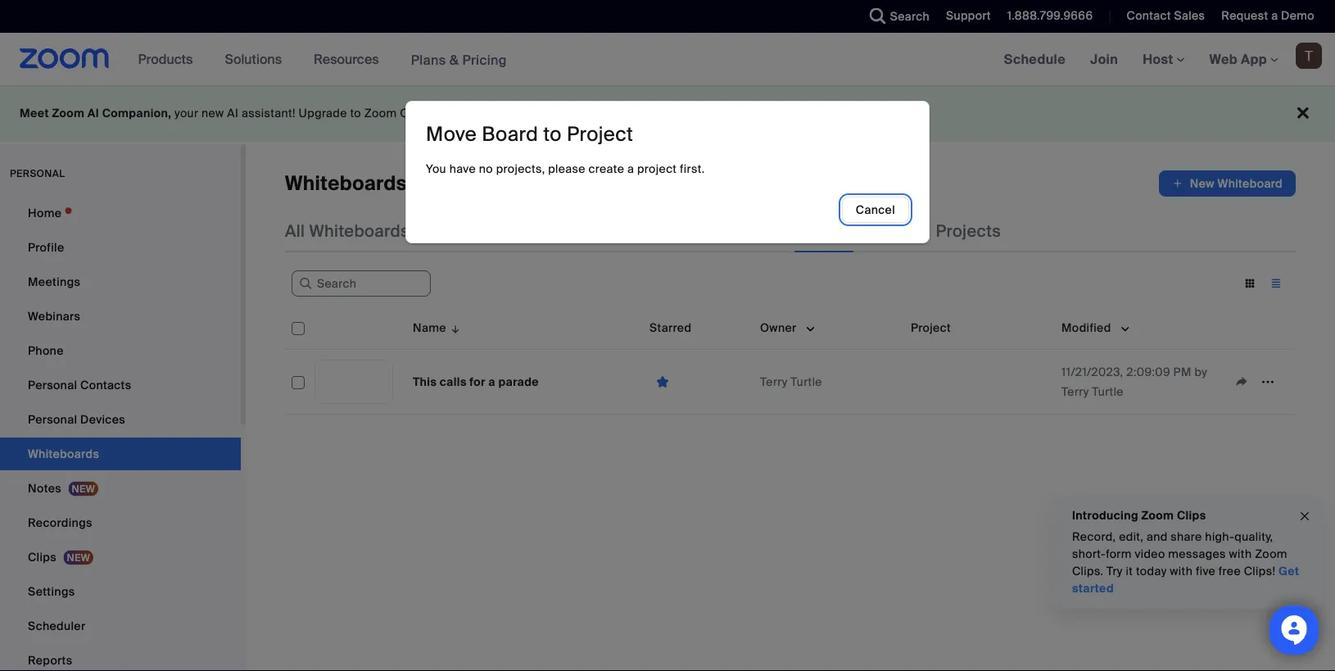 Task type: locate. For each thing, give the bounding box(es) containing it.
access
[[494, 106, 534, 121]]

notes link
[[0, 472, 241, 505]]

contact
[[1127, 8, 1172, 23]]

board
[[482, 122, 539, 147]]

1 vertical spatial personal
[[28, 412, 77, 427]]

personal menu menu
[[0, 197, 241, 671]]

to
[[350, 106, 361, 121], [537, 106, 548, 121], [544, 122, 562, 147]]

1 upgrade from the left
[[299, 106, 347, 121]]

turtle
[[791, 374, 823, 389], [1093, 384, 1124, 399]]

zoom
[[52, 106, 85, 121], [364, 106, 397, 121], [1142, 508, 1175, 523], [1256, 547, 1288, 562]]

cancel
[[856, 202, 896, 217]]

no inside meet zoom ai companion, footer
[[647, 106, 661, 121]]

phone link
[[0, 334, 241, 367]]

starred inside tabs of all whiteboard page tab list
[[795, 220, 854, 241]]

upgrade down product information navigation
[[299, 106, 347, 121]]

turtle inside 11/21/2023, 2:09:09 pm by terry turtle
[[1093, 384, 1124, 399]]

0 vertical spatial a
[[1272, 8, 1279, 23]]

parade
[[499, 374, 539, 389]]

cancel button
[[842, 197, 910, 223]]

1 horizontal spatial with
[[1230, 547, 1253, 562]]

0 vertical spatial today
[[806, 106, 838, 121]]

today
[[806, 106, 838, 121], [1137, 564, 1168, 579]]

product information navigation
[[126, 33, 520, 86]]

join
[[1091, 50, 1119, 68]]

project
[[567, 122, 634, 147], [911, 320, 951, 335]]

profile link
[[0, 231, 241, 264]]

0 horizontal spatial ai
[[88, 106, 99, 121]]

record, edit, and share high-quality, short-form video messages with zoom clips. try it today with five free clips!
[[1073, 529, 1288, 579]]

clips
[[1178, 508, 1207, 523], [28, 550, 57, 565]]

whiteboards up search text field
[[309, 220, 410, 241]]

get
[[473, 106, 491, 121]]

zoom logo image
[[20, 48, 110, 69]]

a left demo
[[1272, 8, 1279, 23]]

name
[[413, 320, 447, 335]]

create
[[589, 161, 625, 176]]

upgrade
[[299, 106, 347, 121], [754, 106, 803, 121]]

projects
[[936, 220, 1002, 241]]

1.888.799.9666
[[1008, 8, 1094, 23]]

1.888.799.9666 button
[[996, 0, 1098, 33], [1008, 8, 1094, 23]]

project inside move board to project dialog
[[567, 122, 634, 147]]

a right for
[[489, 374, 496, 389]]

1 vertical spatial today
[[1137, 564, 1168, 579]]

0 horizontal spatial upgrade
[[299, 106, 347, 121]]

upgrade right the cost.
[[754, 106, 803, 121]]

2 horizontal spatial a
[[1272, 8, 1279, 23]]

cell
[[905, 350, 1056, 415]]

please
[[548, 161, 586, 176]]

1 vertical spatial a
[[628, 161, 635, 176]]

0 horizontal spatial clips
[[28, 550, 57, 565]]

tabs of all whiteboard page tab list
[[285, 210, 1002, 252]]

0 horizontal spatial a
[[489, 374, 496, 389]]

no right at
[[647, 106, 661, 121]]

and up video
[[1147, 529, 1168, 545]]

whiteboards up all whiteboards
[[285, 171, 407, 196]]

banner
[[0, 33, 1336, 86]]

1 horizontal spatial starred
[[795, 220, 854, 241]]

zoom up the edit,
[[1142, 508, 1175, 523]]

1 horizontal spatial upgrade
[[754, 106, 803, 121]]

with up free
[[1230, 547, 1253, 562]]

1 horizontal spatial today
[[1137, 564, 1168, 579]]

ai right new in the left of the page
[[227, 106, 239, 121]]

support link
[[934, 0, 996, 33], [947, 8, 991, 23]]

0 vertical spatial project
[[567, 122, 634, 147]]

1 horizontal spatial a
[[628, 161, 635, 176]]

introducing
[[1073, 508, 1139, 523]]

close image
[[1299, 507, 1312, 526]]

1 vertical spatial clips
[[28, 550, 57, 565]]

all
[[285, 220, 305, 241]]

0 horizontal spatial no
[[479, 161, 493, 176]]

and
[[448, 106, 469, 121], [1147, 529, 1168, 545]]

personal for personal devices
[[28, 412, 77, 427]]

personal down personal contacts
[[28, 412, 77, 427]]

1 personal from the top
[[28, 377, 77, 393]]

no right "have"
[[479, 161, 493, 176]]

ai
[[88, 106, 99, 121], [227, 106, 239, 121], [551, 106, 563, 121]]

application
[[285, 307, 1309, 427], [650, 369, 747, 395]]

2 vertical spatial a
[[489, 374, 496, 389]]

turtle down owner
[[791, 374, 823, 389]]

to up you have no projects, please create a project first.
[[544, 122, 562, 147]]

1 horizontal spatial turtle
[[1093, 384, 1124, 399]]

to up "move board to project"
[[537, 106, 548, 121]]

project
[[638, 161, 677, 176]]

0 vertical spatial and
[[448, 106, 469, 121]]

a right create
[[628, 161, 635, 176]]

2 horizontal spatial ai
[[551, 106, 563, 121]]

0 horizontal spatial and
[[448, 106, 469, 121]]

personal
[[10, 167, 65, 180]]

0 vertical spatial no
[[647, 106, 661, 121]]

ai left "companion,"
[[88, 106, 99, 121]]

high-
[[1206, 529, 1235, 545]]

Search text field
[[292, 270, 431, 297]]

terry
[[761, 374, 788, 389], [1062, 384, 1090, 399]]

zoom up clips!
[[1256, 547, 1288, 562]]

no
[[647, 106, 661, 121], [479, 161, 493, 176]]

personal
[[28, 377, 77, 393], [28, 412, 77, 427]]

1 vertical spatial and
[[1147, 529, 1168, 545]]

clips up share
[[1178, 508, 1207, 523]]

1 horizontal spatial clips
[[1178, 508, 1207, 523]]

terry down owner
[[761, 374, 788, 389]]

edit,
[[1120, 529, 1144, 545]]

contacts
[[80, 377, 131, 393]]

0 horizontal spatial today
[[806, 106, 838, 121]]

request
[[1222, 8, 1269, 23]]

recordings link
[[0, 506, 241, 539]]

schedule
[[1005, 50, 1066, 68]]

1 vertical spatial with
[[1171, 564, 1193, 579]]

meet zoom ai companion, your new ai assistant! upgrade to zoom one pro and get access to ai companion at no additional cost. upgrade today
[[20, 106, 838, 121]]

terry inside 11/21/2023, 2:09:09 pm by terry turtle
[[1062, 384, 1090, 399]]

1 vertical spatial no
[[479, 161, 493, 176]]

share
[[1171, 529, 1203, 545]]

personal devices link
[[0, 403, 241, 436]]

personal down phone
[[28, 377, 77, 393]]

home link
[[0, 197, 241, 229]]

try
[[1107, 564, 1123, 579]]

clips up settings at the left bottom of page
[[28, 550, 57, 565]]

1 horizontal spatial project
[[911, 320, 951, 335]]

trash
[[874, 220, 917, 241]]

request a demo link
[[1210, 0, 1336, 33], [1222, 8, 1315, 23]]

1 vertical spatial starred
[[650, 320, 692, 335]]

0 horizontal spatial starred
[[650, 320, 692, 335]]

with down messages
[[1171, 564, 1193, 579]]

all whiteboards
[[285, 220, 410, 241]]

1 horizontal spatial terry
[[1062, 384, 1090, 399]]

whiteboards
[[285, 171, 407, 196], [309, 220, 410, 241]]

turtle down 11/21/2023,
[[1093, 384, 1124, 399]]

0 vertical spatial personal
[[28, 377, 77, 393]]

0 vertical spatial starred
[[795, 220, 854, 241]]

webinars link
[[0, 300, 241, 333]]

contact sales link
[[1115, 0, 1210, 33], [1127, 8, 1206, 23]]

1 horizontal spatial and
[[1147, 529, 1168, 545]]

1 vertical spatial whiteboards
[[309, 220, 410, 241]]

0 vertical spatial whiteboards
[[285, 171, 407, 196]]

2 personal from the top
[[28, 412, 77, 427]]

0 horizontal spatial project
[[567, 122, 634, 147]]

a
[[1272, 8, 1279, 23], [628, 161, 635, 176], [489, 374, 496, 389]]

cost.
[[723, 106, 751, 121]]

1 horizontal spatial ai
[[227, 106, 239, 121]]

ai up "move board to project"
[[551, 106, 563, 121]]

1 vertical spatial project
[[911, 320, 951, 335]]

profile
[[28, 240, 64, 255]]

and up move on the left top
[[448, 106, 469, 121]]

0 vertical spatial with
[[1230, 547, 1253, 562]]

short-
[[1073, 547, 1107, 562]]

no inside move board to project dialog
[[479, 161, 493, 176]]

a inside application
[[489, 374, 496, 389]]

have
[[450, 161, 476, 176]]

1 horizontal spatial no
[[647, 106, 661, 121]]

and inside meet zoom ai companion, footer
[[448, 106, 469, 121]]

terry down 11/21/2023,
[[1062, 384, 1090, 399]]



Task type: vqa. For each thing, say whether or not it's contained in the screenshot.
Clips link
yes



Task type: describe. For each thing, give the bounding box(es) containing it.
get started
[[1073, 564, 1300, 596]]

your
[[175, 106, 199, 121]]

plans
[[411, 51, 446, 68]]

support
[[947, 8, 991, 23]]

today inside meet zoom ai companion, footer
[[806, 106, 838, 121]]

meetings link
[[0, 266, 241, 298]]

pro
[[426, 106, 445, 121]]

sales
[[1175, 8, 1206, 23]]

this
[[413, 374, 437, 389]]

schedule link
[[992, 33, 1079, 85]]

move board to project dialog
[[406, 101, 930, 243]]

assistant!
[[242, 106, 296, 121]]

clips link
[[0, 541, 241, 574]]

recordings
[[28, 515, 92, 530]]

a inside move board to project dialog
[[628, 161, 635, 176]]

&
[[450, 51, 459, 68]]

1 ai from the left
[[88, 106, 99, 121]]

application containing name
[[285, 307, 1309, 427]]

by
[[1195, 364, 1208, 379]]

reports link
[[0, 644, 241, 671]]

today inside record, edit, and share high-quality, short-form video messages with zoom clips. try it today with five free clips!
[[1137, 564, 1168, 579]]

devices
[[80, 412, 125, 427]]

webinars
[[28, 309, 80, 324]]

phone
[[28, 343, 64, 358]]

zoom right meet
[[52, 106, 85, 121]]

personal contacts link
[[0, 369, 241, 402]]

owner
[[761, 320, 797, 335]]

move board to project
[[426, 122, 634, 147]]

additional
[[665, 106, 720, 121]]

settings
[[28, 584, 75, 599]]

introducing zoom clips
[[1073, 508, 1207, 523]]

started
[[1073, 581, 1115, 596]]

meetings
[[28, 274, 81, 289]]

terry turtle
[[761, 374, 823, 389]]

thumbnail of this calls for a parade image
[[316, 361, 393, 403]]

pm
[[1174, 364, 1192, 379]]

request a demo
[[1222, 8, 1315, 23]]

home
[[28, 205, 62, 220]]

to inside dialog
[[544, 122, 562, 147]]

grid mode, not selected image
[[1238, 276, 1264, 291]]

scheduler
[[28, 618, 86, 634]]

11/21/2023,
[[1062, 364, 1124, 379]]

settings link
[[0, 575, 241, 608]]

personal for personal contacts
[[28, 377, 77, 393]]

at
[[633, 106, 644, 121]]

move
[[426, 122, 477, 147]]

clips inside personal menu menu
[[28, 550, 57, 565]]

quality,
[[1235, 529, 1274, 545]]

0 horizontal spatial terry
[[761, 374, 788, 389]]

free
[[1219, 564, 1242, 579]]

0 horizontal spatial turtle
[[791, 374, 823, 389]]

companion
[[566, 106, 630, 121]]

get started link
[[1073, 564, 1300, 596]]

0 horizontal spatial with
[[1171, 564, 1193, 579]]

this calls for a parade
[[413, 374, 539, 389]]

arrow down image
[[447, 318, 462, 338]]

form
[[1107, 547, 1132, 562]]

11/21/2023, 2:09:09 pm by terry turtle
[[1062, 364, 1208, 399]]

join link
[[1079, 33, 1131, 85]]

record,
[[1073, 529, 1117, 545]]

calls
[[440, 374, 467, 389]]

modified
[[1062, 320, 1112, 335]]

one
[[400, 106, 423, 121]]

first.
[[680, 161, 705, 176]]

new
[[202, 106, 224, 121]]

companion,
[[102, 106, 172, 121]]

for
[[470, 374, 486, 389]]

banner containing schedule
[[0, 33, 1336, 86]]

zoom inside record, edit, and share high-quality, short-form video messages with zoom clips. try it today with five free clips!
[[1256, 547, 1288, 562]]

messages
[[1169, 547, 1227, 562]]

meetings navigation
[[992, 33, 1336, 86]]

list mode, selected image
[[1264, 276, 1290, 291]]

you have no projects, please create a project first.
[[426, 161, 705, 176]]

project inside application
[[911, 320, 951, 335]]

whiteboards inside tabs of all whiteboard page tab list
[[309, 220, 410, 241]]

plans & pricing
[[411, 51, 507, 68]]

scheduler link
[[0, 610, 241, 643]]

pricing
[[463, 51, 507, 68]]

0 vertical spatial clips
[[1178, 508, 1207, 523]]

meet zoom ai companion, footer
[[0, 85, 1336, 142]]

projects,
[[496, 161, 545, 176]]

get
[[1279, 564, 1300, 579]]

meet
[[20, 106, 49, 121]]

notes
[[28, 481, 61, 496]]

reports
[[28, 653, 72, 668]]

zoom left one
[[364, 106, 397, 121]]

you
[[426, 161, 447, 176]]

to left one
[[350, 106, 361, 121]]

clips!
[[1245, 564, 1276, 579]]

2 ai from the left
[[227, 106, 239, 121]]

clips.
[[1073, 564, 1104, 579]]

2 upgrade from the left
[[754, 106, 803, 121]]

and inside record, edit, and share high-quality, short-form video messages with zoom clips. try it today with five free clips!
[[1147, 529, 1168, 545]]

3 ai from the left
[[551, 106, 563, 121]]

personal devices
[[28, 412, 125, 427]]

cell inside application
[[905, 350, 1056, 415]]

contact sales
[[1127, 8, 1206, 23]]

upgrade today link
[[754, 106, 838, 121]]

personal contacts
[[28, 377, 131, 393]]



